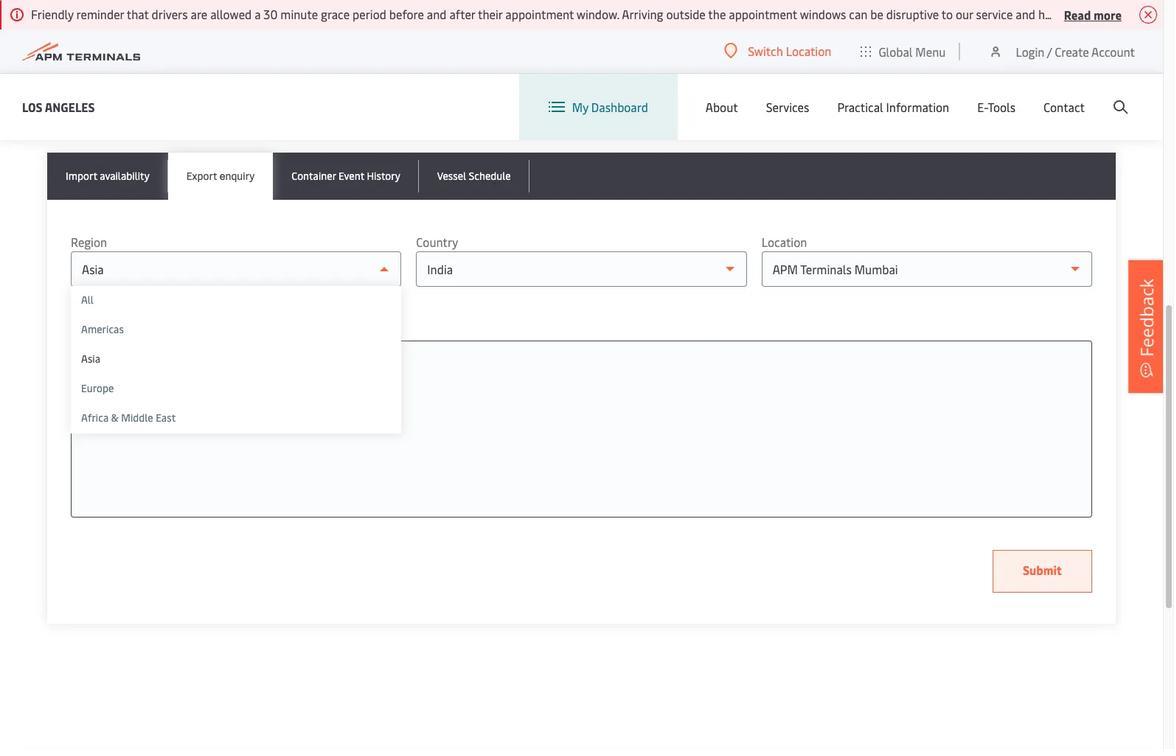 Task type: locate. For each thing, give the bounding box(es) containing it.
2 ids from the left
[[317, 362, 331, 376]]

global
[[879, 43, 913, 59]]

1 vertical spatial location
[[762, 234, 808, 250]]

be
[[871, 6, 884, 22]]

vessel
[[438, 169, 467, 183]]

the right change
[[250, 103, 268, 120]]

after
[[450, 6, 476, 22]]

0 vertical spatial to
[[942, 6, 954, 22]]

information
[[887, 99, 950, 115]]

middle
[[121, 411, 153, 425]]

window.
[[577, 6, 620, 22]]

0 vertical spatial the
[[709, 6, 726, 22]]

or left change
[[195, 103, 206, 120]]

0 horizontal spatial ids
[[134, 362, 148, 376]]

a left 30
[[255, 6, 261, 22]]

appointment up 'switch'
[[729, 6, 798, 22]]

1 horizontal spatial to
[[316, 103, 327, 120]]

1 horizontal spatial appointment
[[729, 6, 798, 22]]

event
[[339, 169, 365, 183]]

change
[[209, 103, 247, 120]]

2 vertical spatial to
[[235, 362, 245, 376]]

1 vertical spatial a
[[381, 103, 387, 120]]

outside
[[667, 6, 706, 22]]

feedback
[[1135, 279, 1159, 357]]

region
[[71, 234, 107, 250]]

1 horizontal spatial ids
[[317, 362, 331, 376]]

that
[[127, 6, 149, 22]]

1 vertical spatial to
[[316, 103, 327, 120]]

/
[[1048, 43, 1053, 59]]

0 horizontal spatial and
[[427, 6, 447, 22]]

appointment
[[506, 6, 574, 22], [729, 6, 798, 22]]

1 horizontal spatial or
[[195, 103, 206, 120]]

1 horizontal spatial and
[[1017, 6, 1036, 22]]

about
[[706, 99, 739, 115]]

switch location button
[[725, 43, 832, 59]]

to left paste
[[235, 362, 245, 376]]

location
[[270, 103, 313, 120]]

tools
[[989, 99, 1016, 115]]

los
[[22, 99, 43, 115]]

read
[[1065, 6, 1092, 23]]

1 appointment from the left
[[506, 6, 574, 22]]

search
[[330, 103, 365, 120]]

period
[[353, 6, 387, 22]]

0 vertical spatial location
[[787, 43, 832, 59]]

0 horizontal spatial the
[[250, 103, 268, 120]]

or left use
[[173, 362, 183, 376]]

appointment right their
[[506, 6, 574, 22]]

2 horizontal spatial to
[[942, 6, 954, 22]]

ids right your
[[134, 362, 148, 376]]

asia
[[81, 352, 100, 366]]

import
[[66, 169, 97, 183]]

negative
[[1067, 6, 1112, 22]]

to
[[942, 6, 954, 22], [316, 103, 327, 120], [235, 362, 245, 376]]

tab list
[[47, 153, 1117, 200]]

import availability
[[66, 169, 150, 183]]

multiple
[[275, 362, 314, 376]]

read more
[[1065, 6, 1123, 23]]

the right outside
[[709, 6, 726, 22]]

disruptive
[[887, 6, 940, 22]]

to left our
[[942, 6, 954, 22]]

or
[[195, 103, 206, 120], [173, 362, 183, 376]]

allowed
[[210, 6, 252, 22]]

type your ids here or use ctrl+v to paste multiple ids
[[86, 362, 331, 376]]

1 vertical spatial or
[[173, 362, 183, 376]]

history
[[367, 169, 401, 183]]

are
[[191, 6, 208, 22]]

dashboard
[[592, 99, 649, 115]]

type
[[86, 362, 108, 376]]

1 and from the left
[[427, 6, 447, 22]]

None text field
[[86, 356, 1078, 383]]

to inside 'search again enter additional containers, or change the location to search at a different terminal.'
[[316, 103, 327, 120]]

0 vertical spatial or
[[195, 103, 206, 120]]

a right at
[[381, 103, 387, 120]]

ctrl+v
[[204, 362, 232, 376]]

europe option
[[71, 375, 402, 404]]

contact button
[[1044, 74, 1086, 140]]

and left "after"
[[427, 6, 447, 22]]

0 horizontal spatial appointment
[[506, 6, 574, 22]]

account
[[1092, 43, 1136, 59]]

terminal.
[[439, 103, 487, 120]]

e-
[[978, 99, 989, 115]]

our
[[956, 6, 974, 22]]

minute
[[281, 6, 318, 22]]

0 vertical spatial a
[[255, 6, 261, 22]]

my dashboard button
[[549, 74, 649, 140]]

about button
[[706, 74, 739, 140]]

0 items
[[71, 313, 106, 327]]

1 vertical spatial the
[[250, 103, 268, 120]]

login / create account link
[[989, 30, 1136, 73]]

1 horizontal spatial a
[[381, 103, 387, 120]]

the
[[709, 6, 726, 22], [250, 103, 268, 120]]

0 horizontal spatial to
[[235, 362, 245, 376]]

practical
[[838, 99, 884, 115]]

2 appointment from the left
[[729, 6, 798, 22]]

list box
[[71, 286, 402, 434]]

ids right multiple
[[317, 362, 331, 376]]

a
[[255, 6, 261, 22], [381, 103, 387, 120]]

container
[[292, 169, 336, 183]]

friendly
[[31, 6, 74, 22]]

to left 'search'
[[316, 103, 327, 120]]

list box containing all
[[71, 286, 402, 434]]

service
[[977, 6, 1014, 22]]

more
[[1094, 6, 1123, 23]]

and left have
[[1017, 6, 1036, 22]]



Task type: vqa. For each thing, say whether or not it's contained in the screenshot.
and
yes



Task type: describe. For each thing, give the bounding box(es) containing it.
additional
[[78, 103, 132, 120]]

a inside 'search again enter additional containers, or change the location to search at a different terminal.'
[[381, 103, 387, 120]]

e-tools button
[[978, 74, 1016, 140]]

schedule
[[469, 169, 511, 183]]

services button
[[767, 74, 810, 140]]

or inside 'search again enter additional containers, or change the location to search at a different terminal.'
[[195, 103, 206, 120]]

30
[[264, 6, 278, 22]]

close alert image
[[1140, 6, 1158, 24]]

my
[[573, 99, 589, 115]]

import availability button
[[47, 153, 168, 200]]

availability
[[100, 169, 150, 183]]

container event history
[[292, 169, 401, 183]]

search
[[47, 71, 109, 99]]

windows
[[801, 6, 847, 22]]

export
[[187, 169, 217, 183]]

have
[[1039, 6, 1064, 22]]

export еnquiry
[[187, 169, 255, 183]]

the inside 'search again enter additional containers, or change the location to search at a different terminal.'
[[250, 103, 268, 120]]

vessel schedule
[[438, 169, 511, 183]]

africa
[[81, 411, 109, 425]]

create
[[1056, 43, 1090, 59]]

enter
[[47, 103, 75, 120]]

at
[[367, 103, 378, 120]]

americas
[[81, 323, 124, 337]]

friendly reminder that drivers are allowed a 30 minute grace period before and after their appointment window. arriving outside the appointment windows can be disruptive to our service and have negative impacts on 
[[31, 6, 1175, 22]]

submit button
[[993, 551, 1093, 593]]

angeles
[[45, 99, 95, 115]]

1 horizontal spatial the
[[709, 6, 726, 22]]

menu
[[916, 43, 947, 59]]

drivers
[[152, 6, 188, 22]]

vessel schedule button
[[419, 153, 530, 200]]

&
[[111, 411, 119, 425]]

los angeles link
[[22, 98, 95, 116]]

0 horizontal spatial a
[[255, 6, 261, 22]]

before
[[390, 6, 424, 22]]

container event history button
[[273, 153, 419, 200]]

my dashboard
[[573, 99, 649, 115]]

login
[[1017, 43, 1045, 59]]

tab list containing import availability
[[47, 153, 1117, 200]]

2 and from the left
[[1017, 6, 1036, 22]]

practical information
[[838, 99, 950, 115]]

0
[[71, 313, 77, 327]]

reminder
[[76, 6, 124, 22]]

0 horizontal spatial or
[[173, 362, 183, 376]]

switch location
[[749, 43, 832, 59]]

еnquiry
[[220, 169, 255, 183]]

global menu button
[[847, 29, 961, 73]]

items
[[80, 313, 106, 327]]

switch
[[749, 43, 784, 59]]

read more button
[[1065, 5, 1123, 24]]

on
[[1160, 6, 1173, 22]]

country
[[417, 234, 459, 250]]

e-tools
[[978, 99, 1016, 115]]

europe
[[81, 382, 114, 396]]

global menu
[[879, 43, 947, 59]]

export еnquiry button
[[168, 153, 273, 200]]

containers,
[[134, 103, 193, 120]]

1 ids from the left
[[134, 362, 148, 376]]

americas option
[[71, 316, 402, 345]]

submit
[[1024, 562, 1063, 579]]

search again enter additional containers, or change the location to search at a different terminal.
[[47, 71, 487, 120]]

here
[[150, 362, 171, 376]]

login / create account
[[1017, 43, 1136, 59]]

east
[[156, 411, 176, 425]]

grace
[[321, 6, 350, 22]]

arriving
[[622, 6, 664, 22]]

practical information button
[[838, 74, 950, 140]]

all
[[81, 293, 94, 307]]

asia option
[[71, 345, 402, 375]]

all option
[[71, 286, 402, 316]]

can
[[850, 6, 868, 22]]

los angeles
[[22, 99, 95, 115]]

feedback button
[[1129, 260, 1166, 393]]

again
[[114, 71, 163, 99]]

use
[[185, 362, 202, 376]]

africa & middle east option
[[71, 404, 402, 434]]

africa & middle east
[[81, 411, 176, 425]]

paste
[[247, 362, 273, 376]]



